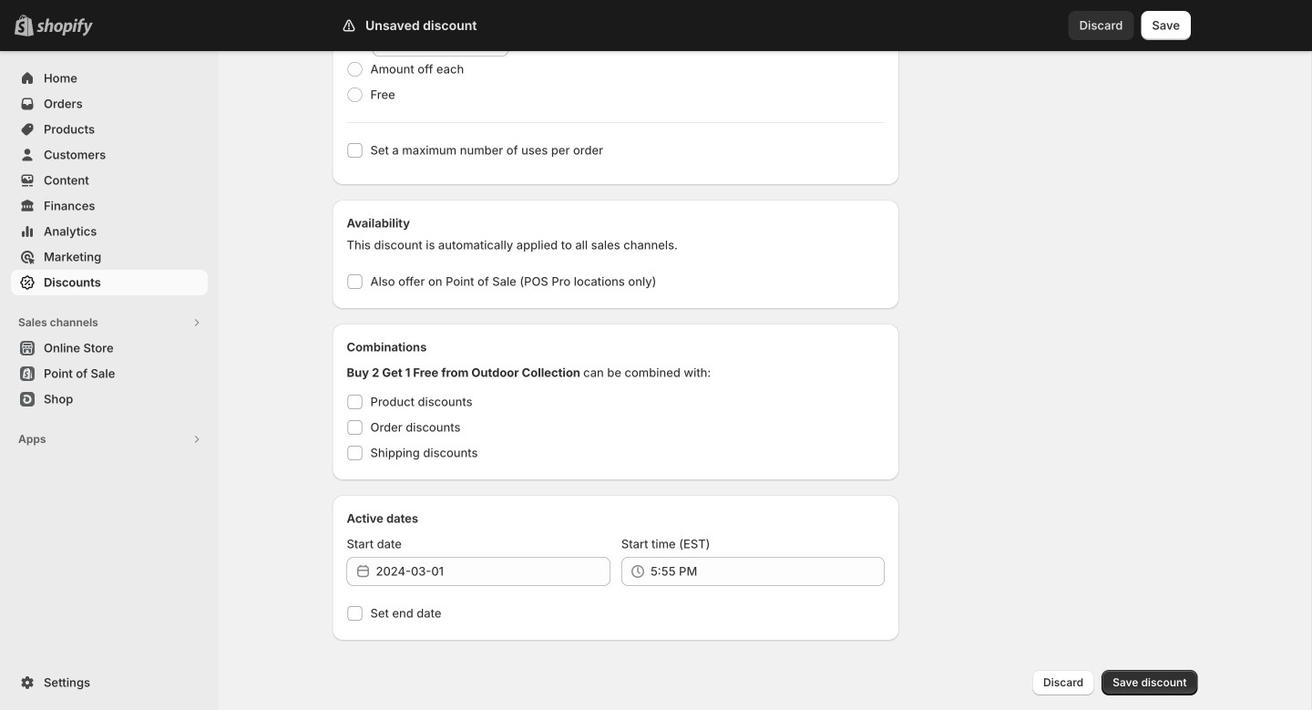 Task type: describe. For each thing, give the bounding box(es) containing it.
YYYY-MM-DD text field
[[376, 557, 611, 586]]



Task type: vqa. For each thing, say whether or not it's contained in the screenshot.
Shopify image
yes



Task type: locate. For each thing, give the bounding box(es) containing it.
shopify image
[[36, 18, 93, 36]]

Enter time text field
[[651, 557, 885, 586]]

None text field
[[372, 27, 483, 57]]



